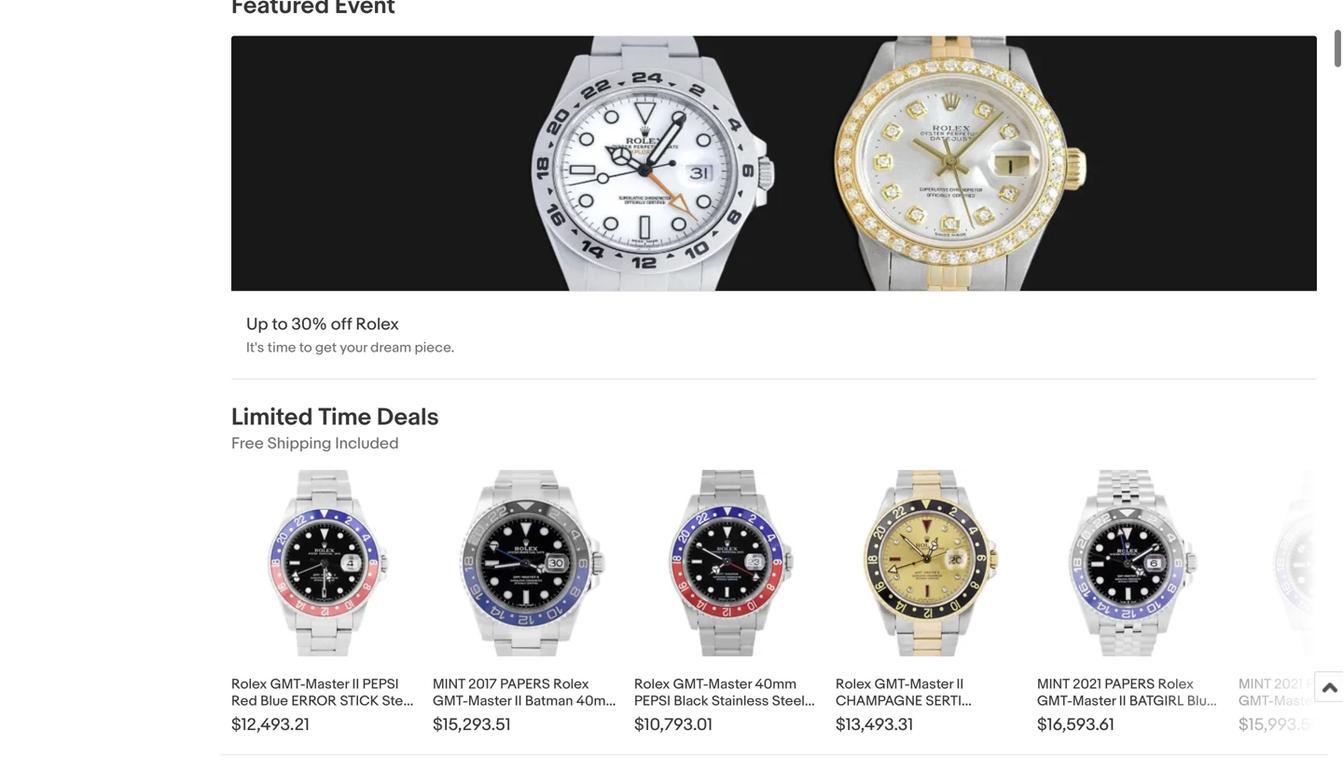 Task type: describe. For each thing, give the bounding box(es) containing it.
30%
[[292, 314, 327, 335]]

deals
[[377, 404, 439, 432]]

gmt- inside mint 2017 papers rolex gmt-master ii batman 40mm blue watch 116710 blnr b+p
[[433, 693, 468, 710]]

free
[[231, 434, 264, 454]]

$16,593.61 link
[[1037, 470, 1224, 736]]

off
[[331, 314, 352, 335]]

limited
[[231, 404, 313, 432]]

rolex inside up to 30% off rolex it's time to get your dream piece.
[[356, 314, 399, 335]]

steel
[[772, 693, 805, 710]]

$15,293.51
[[433, 715, 511, 736]]

b+p
[[587, 710, 613, 727]]

limited time deals free shipping included
[[231, 404, 439, 454]]

red
[[665, 710, 691, 727]]

stainless
[[712, 693, 769, 710]]

rolex gmt-master 40mm pepsi black stainless steel blue red date watch 16700
[[634, 676, 809, 727]]

$12,493.21 link
[[231, 470, 418, 736]]

time
[[318, 404, 371, 432]]

$15,993.51
[[1239, 715, 1316, 736]]

rolex inside mint 2017 papers rolex gmt-master ii batman 40mm blue watch 116710 blnr b+p
[[553, 676, 589, 693]]

$13,493.31
[[836, 715, 914, 736]]

shipping
[[267, 434, 332, 454]]

16700
[[771, 710, 809, 727]]

ii
[[515, 693, 522, 710]]

master inside mint 2017 papers rolex gmt-master ii batman 40mm blue watch 116710 blnr b+p
[[468, 693, 512, 710]]

included
[[335, 434, 399, 454]]

watch inside rolex gmt-master 40mm pepsi black stainless steel blue red date watch 16700
[[728, 710, 768, 727]]

watch inside mint 2017 papers rolex gmt-master ii batman 40mm blue watch 116710 blnr b+p
[[464, 710, 504, 727]]

gmt- inside rolex gmt-master 40mm pepsi black stainless steel blue red date watch 16700
[[673, 676, 709, 693]]

your
[[340, 340, 367, 356]]

blue inside rolex gmt-master 40mm pepsi black stainless steel blue red date watch 16700
[[634, 710, 662, 727]]

116710
[[507, 710, 546, 727]]

pepsi
[[634, 693, 671, 710]]



Task type: locate. For each thing, give the bounding box(es) containing it.
blue down mint
[[433, 710, 461, 727]]

up to 30% off rolex it's time to get your dream piece.
[[246, 314, 455, 356]]

watch right 'date'
[[728, 710, 768, 727]]

40mm right batman
[[576, 693, 618, 710]]

mint 2021 papers rolex gmt-master ii batgirl blue jubilee 40mm 126710 blnr b+p image
[[1037, 470, 1224, 657]]

1 horizontal spatial master
[[709, 676, 752, 693]]

up
[[246, 314, 268, 335]]

to right up
[[272, 314, 288, 335]]

piece.
[[415, 340, 455, 356]]

gmt-
[[673, 676, 709, 693], [433, 693, 468, 710]]

1 horizontal spatial watch
[[728, 710, 768, 727]]

blue inside mint 2017 papers rolex gmt-master ii batman 40mm blue watch 116710 blnr b+p
[[433, 710, 461, 727]]

date
[[694, 710, 725, 727]]

rolex left "black"
[[634, 676, 670, 693]]

0 horizontal spatial to
[[272, 314, 288, 335]]

40mm
[[755, 676, 797, 693], [576, 693, 618, 710]]

1 horizontal spatial blue
[[634, 710, 662, 727]]

1 vertical spatial to
[[299, 340, 312, 356]]

rolex up 'dream'
[[356, 314, 399, 335]]

1 horizontal spatial rolex
[[553, 676, 589, 693]]

rolex up blnr
[[553, 676, 589, 693]]

0 horizontal spatial 40mm
[[576, 693, 618, 710]]

1 horizontal spatial 40mm
[[755, 676, 797, 693]]

mint 2017 papers rolex gmt-master ii batman 40mm blue watch 116710 blnr b+p image
[[433, 470, 619, 657]]

$13,493.31 link
[[836, 470, 1022, 736]]

1 blue from the left
[[433, 710, 461, 727]]

rolex gmt-master ii pepsi red blue error stick steel black no holes 40mm 16710 image
[[231, 470, 418, 657]]

batman
[[525, 693, 573, 710]]

master up 'date'
[[709, 676, 752, 693]]

2 horizontal spatial rolex
[[634, 676, 670, 693]]

rolex gmt-master ii champagne serti diamond black 18k gold steel date 40mm 16713 image
[[836, 470, 1022, 657]]

get
[[315, 340, 337, 356]]

0 horizontal spatial gmt-
[[433, 693, 468, 710]]

dream
[[371, 340, 412, 356]]

rolex gmt-master 40mm pepsi black stainless steel blue red date watch 16700 image
[[634, 470, 821, 657]]

1 horizontal spatial to
[[299, 340, 312, 356]]

rolex inside rolex gmt-master 40mm pepsi black stainless steel blue red date watch 16700
[[634, 676, 670, 693]]

blue
[[433, 710, 461, 727], [634, 710, 662, 727]]

$15,993.51 link
[[1239, 470, 1343, 736]]

2 watch from the left
[[728, 710, 768, 727]]

to
[[272, 314, 288, 335], [299, 340, 312, 356]]

1 horizontal spatial gmt-
[[673, 676, 709, 693]]

$12,493.21
[[231, 715, 310, 736]]

0 vertical spatial to
[[272, 314, 288, 335]]

master left ii
[[468, 693, 512, 710]]

papers
[[500, 676, 550, 693]]

mint 2017 papers rolex gmt-master ii batman 40mm blue watch 116710 blnr b+p
[[433, 676, 618, 727]]

1 watch from the left
[[464, 710, 504, 727]]

2017
[[468, 676, 497, 693]]

0 horizontal spatial rolex
[[356, 314, 399, 335]]

blnr
[[549, 710, 584, 727]]

time
[[267, 340, 296, 356]]

blue left red at the bottom
[[634, 710, 662, 727]]

gmt- up $15,293.51
[[433, 693, 468, 710]]

mint 2021 papers rolex gmt-master ii batman blue oyster 40mm 126710 blnr b+p image
[[1239, 470, 1343, 657]]

None text field
[[231, 36, 1317, 379]]

mint
[[433, 676, 465, 693]]

rolex
[[356, 314, 399, 335], [553, 676, 589, 693], [634, 676, 670, 693]]

black
[[674, 693, 709, 710]]

it's
[[246, 340, 264, 356]]

none text field containing up to 30% off rolex
[[231, 36, 1317, 379]]

40mm inside rolex gmt-master 40mm pepsi black stainless steel blue red date watch 16700
[[755, 676, 797, 693]]

2 blue from the left
[[634, 710, 662, 727]]

gmt- up red at the bottom
[[673, 676, 709, 693]]

$16,593.61
[[1037, 715, 1115, 736]]

watch
[[464, 710, 504, 727], [728, 710, 768, 727]]

master
[[709, 676, 752, 693], [468, 693, 512, 710]]

to left get
[[299, 340, 312, 356]]

watch down 2017
[[464, 710, 504, 727]]

0 horizontal spatial master
[[468, 693, 512, 710]]

0 horizontal spatial blue
[[433, 710, 461, 727]]

40mm inside mint 2017 papers rolex gmt-master ii batman 40mm blue watch 116710 blnr b+p
[[576, 693, 618, 710]]

0 horizontal spatial watch
[[464, 710, 504, 727]]

$10,793.01
[[634, 715, 713, 736]]

40mm up 16700
[[755, 676, 797, 693]]

master inside rolex gmt-master 40mm pepsi black stainless steel blue red date watch 16700
[[709, 676, 752, 693]]



Task type: vqa. For each thing, say whether or not it's contained in the screenshot.
PAPERS
yes



